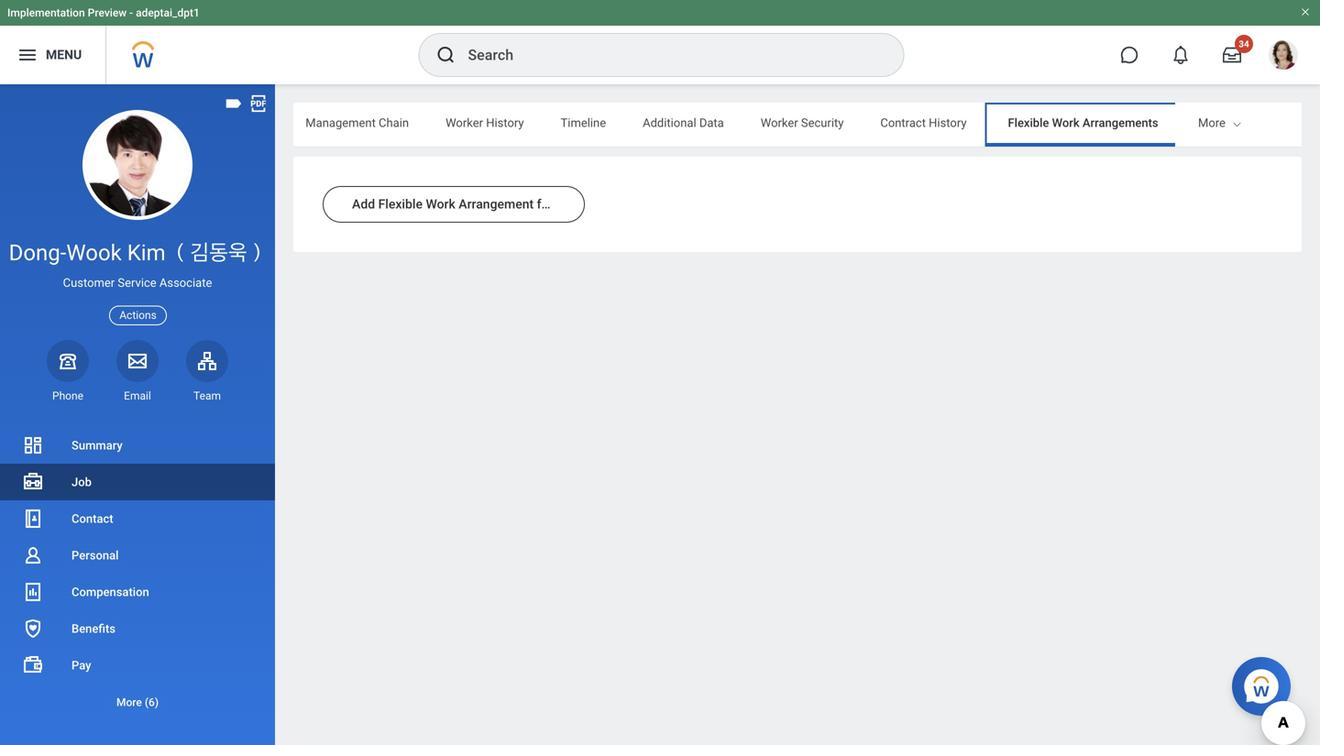 Task type: vqa. For each thing, say whether or not it's contained in the screenshot.
chevron right small IMAGE
no



Task type: locate. For each thing, give the bounding box(es) containing it.
contact
[[72, 512, 113, 526]]

1 horizontal spatial history
[[929, 116, 967, 130]]

preview
[[88, 6, 127, 19]]

worker security
[[761, 116, 844, 130]]

work
[[1053, 116, 1080, 130], [426, 197, 456, 212]]

mail image
[[127, 350, 149, 372]]

1 horizontal spatial more
[[1199, 116, 1226, 130]]

1 horizontal spatial worker
[[557, 197, 598, 212]]

0 vertical spatial work
[[1053, 116, 1080, 130]]

worker
[[446, 116, 483, 130], [761, 116, 799, 130], [557, 197, 598, 212]]

menu button
[[0, 26, 106, 84]]

more
[[1199, 116, 1226, 130], [116, 697, 142, 710]]

phone button
[[47, 340, 89, 404]]

2 horizontal spatial worker
[[761, 116, 799, 130]]

more inside dropdown button
[[116, 697, 142, 710]]

0 horizontal spatial flexible
[[378, 197, 423, 212]]

1 horizontal spatial work
[[1053, 116, 1080, 130]]

contract
[[881, 116, 926, 130]]

more left (6)
[[116, 697, 142, 710]]

work left arrangements
[[1053, 116, 1080, 130]]

pay
[[72, 659, 91, 673]]

list containing summary
[[0, 427, 275, 721]]

inbox large image
[[1224, 46, 1242, 64]]

worker left security
[[761, 116, 799, 130]]

tab list
[[0, 103, 1182, 147]]

worker for worker history
[[446, 116, 483, 130]]

phone dong-wook kim （김동욱） element
[[47, 389, 89, 404]]

team
[[194, 390, 221, 403]]

job
[[72, 476, 92, 489]]

timeline
[[561, 116, 606, 130]]

view team image
[[196, 350, 218, 372]]

1 history from the left
[[486, 116, 524, 130]]

history right contract
[[929, 116, 967, 130]]

profile logan mcneil image
[[1270, 40, 1299, 73]]

0 vertical spatial flexible
[[1009, 116, 1050, 130]]

（김동욱）
[[171, 240, 266, 266]]

additional
[[643, 116, 697, 130]]

worker history
[[446, 116, 524, 130]]

1 vertical spatial more
[[116, 697, 142, 710]]

history
[[486, 116, 524, 130], [929, 116, 967, 130]]

security
[[802, 116, 844, 130]]

0 horizontal spatial work
[[426, 197, 456, 212]]

flexible
[[1009, 116, 1050, 130], [378, 197, 423, 212]]

management chain
[[306, 116, 409, 130]]

list
[[0, 427, 275, 721]]

2 history from the left
[[929, 116, 967, 130]]

personal image
[[22, 545, 44, 567]]

0 horizontal spatial worker
[[446, 116, 483, 130]]

wook
[[66, 240, 122, 266]]

work left arrangement
[[426, 197, 456, 212]]

-
[[129, 6, 133, 19]]

worker for worker security
[[761, 116, 799, 130]]

tag image
[[224, 94, 244, 114]]

team link
[[186, 340, 228, 404]]

(6)
[[145, 697, 159, 710]]

add
[[352, 197, 375, 212]]

flexible inside tab list
[[1009, 116, 1050, 130]]

1 vertical spatial work
[[426, 197, 456, 212]]

additional data
[[643, 116, 724, 130]]

1 horizontal spatial flexible
[[1009, 116, 1050, 130]]

contact image
[[22, 508, 44, 530]]

0 vertical spatial more
[[1199, 116, 1226, 130]]

add flexible work arrangement for worker
[[352, 197, 598, 212]]

more for more (6)
[[116, 697, 142, 710]]

implementation
[[7, 6, 85, 19]]

compensation image
[[22, 582, 44, 604]]

worker right for
[[557, 197, 598, 212]]

kim
[[127, 240, 166, 266]]

arrangements
[[1083, 116, 1159, 130]]

personal link
[[0, 538, 275, 574]]

tab list containing management chain
[[0, 103, 1182, 147]]

worker down search icon
[[446, 116, 483, 130]]

summary link
[[0, 427, 275, 464]]

contact link
[[0, 501, 275, 538]]

history left timeline
[[486, 116, 524, 130]]

job link
[[0, 464, 275, 501]]

add flexible work arrangement for worker button
[[323, 186, 598, 223]]

pay link
[[0, 648, 275, 684]]

associate
[[159, 276, 212, 290]]

menu
[[46, 47, 82, 62]]

contract history
[[881, 116, 967, 130]]

customer
[[63, 276, 115, 290]]

summary
[[72, 439, 123, 453]]

more down "inbox large" icon at the top right of the page
[[1199, 116, 1226, 130]]

34
[[1239, 39, 1250, 50]]

phone
[[52, 390, 83, 403]]

personal
[[72, 549, 119, 563]]

job image
[[22, 471, 44, 493]]

0 horizontal spatial history
[[486, 116, 524, 130]]

1 vertical spatial flexible
[[378, 197, 423, 212]]

Search Workday  search field
[[468, 35, 866, 75]]

0 horizontal spatial more
[[116, 697, 142, 710]]



Task type: describe. For each thing, give the bounding box(es) containing it.
34 button
[[1213, 35, 1254, 75]]

actions
[[119, 309, 157, 322]]

data
[[700, 116, 724, 130]]

more (6)
[[116, 697, 159, 710]]

pay image
[[22, 655, 44, 677]]

close environment banner image
[[1301, 6, 1312, 17]]

history for worker history
[[486, 116, 524, 130]]

adeptai_dpt1
[[136, 6, 200, 19]]

team dong-wook kim （김동욱） element
[[186, 389, 228, 404]]

compensation
[[72, 586, 149, 599]]

worker inside add flexible work arrangement for worker button
[[557, 197, 598, 212]]

email button
[[116, 340, 159, 404]]

management
[[306, 116, 376, 130]]

menu banner
[[0, 0, 1321, 84]]

work inside add flexible work arrangement for worker button
[[426, 197, 456, 212]]

compensation link
[[0, 574, 275, 611]]

view printable version (pdf) image
[[249, 94, 269, 114]]

actions button
[[109, 306, 167, 325]]

chain
[[379, 116, 409, 130]]

flexible inside button
[[378, 197, 423, 212]]

benefits image
[[22, 618, 44, 640]]

flexible work arrangements
[[1009, 116, 1159, 130]]

history for contract history
[[929, 116, 967, 130]]

summary image
[[22, 435, 44, 457]]

justify image
[[17, 44, 39, 66]]

navigation pane region
[[0, 84, 275, 746]]

arrangement
[[459, 197, 534, 212]]

email
[[124, 390, 151, 403]]

phone image
[[55, 350, 81, 372]]

dong-wook kim （김동욱）
[[9, 240, 266, 266]]

more (6) button
[[0, 692, 275, 714]]

implementation preview -   adeptai_dpt1
[[7, 6, 200, 19]]

more (6) button
[[0, 684, 275, 721]]

benefits
[[72, 622, 116, 636]]

for
[[537, 197, 554, 212]]

customer service associate
[[63, 276, 212, 290]]

email dong-wook kim （김동욱） element
[[116, 389, 159, 404]]

search image
[[435, 44, 457, 66]]

dong-
[[9, 240, 66, 266]]

service
[[118, 276, 157, 290]]

more for more
[[1199, 116, 1226, 130]]

notifications large image
[[1172, 46, 1191, 64]]

benefits link
[[0, 611, 275, 648]]



